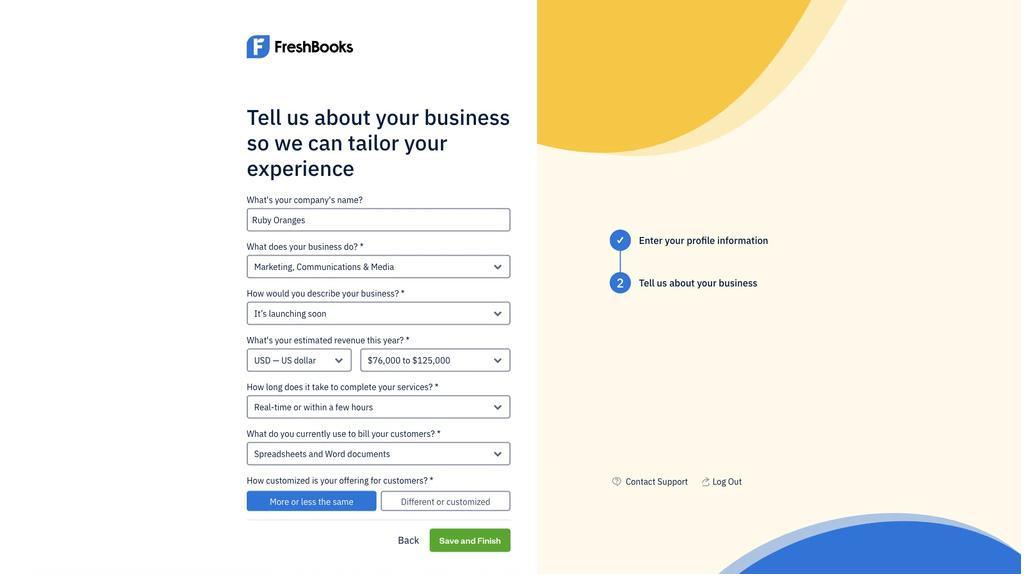 Task type: vqa. For each thing, say whether or not it's contained in the screenshot.
SPREADSHEETS AND WORD DOCUMENTS field
yes



Task type: locate. For each thing, give the bounding box(es) containing it.
currently
[[296, 429, 331, 440]]

0 vertical spatial tell
[[247, 103, 282, 131]]

0 vertical spatial customers?
[[391, 429, 435, 440]]

the
[[319, 497, 331, 508]]

tell for tell us about your business so we can tailor your experience
[[247, 103, 282, 131]]

1 what from the top
[[247, 241, 267, 252]]

2 what's from the top
[[247, 335, 273, 346]]

different or customized
[[401, 497, 491, 508]]

to
[[403, 355, 411, 366], [331, 382, 339, 393], [348, 429, 356, 440]]

2 vertical spatial how
[[247, 475, 264, 487]]

does up marketing,
[[269, 241, 287, 252]]

business
[[424, 103, 511, 131], [308, 241, 342, 252], [719, 277, 758, 289]]

hours
[[352, 402, 373, 413]]

customized up more
[[266, 475, 310, 487]]

0 vertical spatial you
[[292, 288, 305, 299]]

customers? up different
[[384, 475, 428, 487]]

you
[[292, 288, 305, 299], [281, 429, 294, 440]]

take
[[312, 382, 329, 393]]

0 vertical spatial business
[[424, 103, 511, 131]]

usd
[[254, 355, 271, 366]]

you right 'would'
[[292, 288, 305, 299]]

contact support link
[[626, 477, 689, 488]]

to left bill
[[348, 429, 356, 440]]

business for tell us about your business so we can tailor your experience
[[424, 103, 511, 131]]

what up marketing,
[[247, 241, 267, 252]]

what's down experience at left top
[[247, 194, 273, 206]]

real-
[[254, 402, 275, 413]]

what's your estimated revenue this year? *
[[247, 335, 410, 346]]

to for complete
[[331, 382, 339, 393]]

launching
[[269, 308, 306, 319]]

us for tell us about your business so we can tailor your experience
[[287, 103, 310, 131]]

logout image
[[701, 476, 711, 489]]

spreadsheets
[[254, 449, 307, 460]]

0 horizontal spatial to
[[331, 382, 339, 393]]

can
[[308, 129, 343, 156]]

1 vertical spatial tell
[[639, 277, 655, 289]]

1 horizontal spatial business
[[424, 103, 511, 131]]

2 vertical spatial business
[[719, 277, 758, 289]]

about inside tell us about your business so we can tailor your experience
[[315, 103, 371, 131]]

what
[[247, 241, 267, 252], [247, 429, 267, 440]]

what's for what's your company's name?
[[247, 194, 273, 206]]

does
[[269, 241, 287, 252], [285, 382, 303, 393]]

contact support
[[626, 477, 689, 488]]

documents
[[348, 449, 391, 460]]

what's your company's name?
[[247, 194, 363, 206]]

communications
[[297, 261, 361, 273]]

1 vertical spatial you
[[281, 429, 294, 440]]

1 vertical spatial does
[[285, 382, 303, 393]]

2 vertical spatial to
[[348, 429, 356, 440]]

how up it's
[[247, 288, 264, 299]]

us
[[287, 103, 310, 131], [657, 277, 668, 289]]

None text field
[[247, 208, 511, 232]]

0 horizontal spatial tell
[[247, 103, 282, 131]]

business inside tell us about your business so we can tailor your experience
[[424, 103, 511, 131]]

do
[[269, 429, 279, 440]]

1 horizontal spatial tell
[[639, 277, 655, 289]]

or right different
[[437, 497, 445, 508]]

what's
[[247, 194, 273, 206], [247, 335, 273, 346]]

*
[[360, 241, 364, 252], [401, 288, 405, 299], [406, 335, 410, 346], [435, 382, 439, 393], [437, 429, 441, 440], [430, 475, 434, 487]]

1 vertical spatial to
[[331, 382, 339, 393]]

Marketing, Communications & Media field
[[247, 255, 511, 279]]

0 vertical spatial how
[[247, 288, 264, 299]]

business for tell us about your business
[[719, 277, 758, 289]]

back button
[[390, 530, 428, 552]]

us right so
[[287, 103, 310, 131]]

0 horizontal spatial us
[[287, 103, 310, 131]]

2 horizontal spatial business
[[719, 277, 758, 289]]

1 vertical spatial and
[[461, 535, 476, 547]]

media
[[371, 261, 394, 273]]

what do you currently use to bill your customers? *
[[247, 429, 441, 440]]

log
[[713, 477, 727, 488]]

or for different
[[437, 497, 445, 508]]

time
[[275, 402, 292, 413]]

0 horizontal spatial business
[[308, 241, 342, 252]]

to right $76,000
[[403, 355, 411, 366]]

customers? up spreadsheets and word documents 'field'
[[391, 429, 435, 440]]

1 vertical spatial business
[[308, 241, 342, 252]]

2 how from the top
[[247, 382, 264, 393]]

and inside button
[[461, 535, 476, 547]]

what does your business do? *
[[247, 241, 364, 252]]

how down spreadsheets
[[247, 475, 264, 487]]

contact
[[626, 477, 656, 488]]

how for how customized is your offering for customers? *
[[247, 475, 264, 487]]

tell us about your business
[[639, 277, 758, 289]]

2 horizontal spatial to
[[403, 355, 411, 366]]

marketing,
[[254, 261, 295, 273]]

and left word at the left of page
[[309, 449, 323, 460]]

tailor
[[348, 129, 399, 156]]

3 how from the top
[[247, 475, 264, 487]]

1 horizontal spatial to
[[348, 429, 356, 440]]

and
[[309, 449, 323, 460], [461, 535, 476, 547]]

0 horizontal spatial and
[[309, 449, 323, 460]]

profile
[[687, 234, 716, 247]]

1 vertical spatial how
[[247, 382, 264, 393]]

0 vertical spatial what
[[247, 241, 267, 252]]

1 what's from the top
[[247, 194, 273, 206]]

so
[[247, 129, 269, 156]]

1 vertical spatial what's
[[247, 335, 273, 346]]

Spreadsheets and Word documents field
[[247, 443, 511, 466]]

your
[[376, 103, 419, 131], [404, 129, 448, 156], [275, 194, 292, 206], [665, 234, 685, 247], [289, 241, 306, 252], [698, 277, 717, 289], [342, 288, 359, 299], [275, 335, 292, 346], [379, 382, 396, 393], [372, 429, 389, 440], [321, 475, 337, 487]]

how left long
[[247, 382, 264, 393]]

0 vertical spatial to
[[403, 355, 411, 366]]

how for how would you describe your business? *
[[247, 288, 264, 299]]

us down enter
[[657, 277, 668, 289]]

how long does it take to complete your services? *
[[247, 382, 439, 393]]

about
[[315, 103, 371, 131], [670, 277, 695, 289]]

to inside field
[[403, 355, 411, 366]]

0 vertical spatial and
[[309, 449, 323, 460]]

0 vertical spatial what's
[[247, 194, 273, 206]]

2 what from the top
[[247, 429, 267, 440]]

$76,000 to $125,000 field
[[360, 349, 511, 372]]

spreadsheets and word documents
[[254, 449, 391, 460]]

1 horizontal spatial about
[[670, 277, 695, 289]]

0 vertical spatial customized
[[266, 475, 310, 487]]

log out button
[[701, 476, 742, 489]]

0 horizontal spatial about
[[315, 103, 371, 131]]

what for what does your business do? *
[[247, 241, 267, 252]]

customized up save and finish
[[447, 497, 491, 508]]

1 how from the top
[[247, 288, 264, 299]]

you for do
[[281, 429, 294, 440]]

customers?
[[391, 429, 435, 440], [384, 475, 428, 487]]

1 horizontal spatial customized
[[447, 497, 491, 508]]

1 vertical spatial customized
[[447, 497, 491, 508]]

1 vertical spatial us
[[657, 277, 668, 289]]

experience
[[247, 154, 355, 182]]

what for what do you currently use to bill your customers? *
[[247, 429, 267, 440]]

tell for tell us about your business
[[639, 277, 655, 289]]

log out
[[713, 477, 742, 488]]

save and finish
[[440, 535, 501, 547]]

tell inside tell us about your business so we can tailor your experience
[[247, 103, 282, 131]]

us inside tell us about your business so we can tailor your experience
[[287, 103, 310, 131]]

and for word
[[309, 449, 323, 460]]

0 vertical spatial us
[[287, 103, 310, 131]]

more
[[270, 497, 289, 508]]

or left less
[[291, 497, 299, 508]]

or right time
[[294, 402, 302, 413]]

1 vertical spatial about
[[670, 277, 695, 289]]

1 vertical spatial what
[[247, 429, 267, 440]]

what left do
[[247, 429, 267, 440]]

tell
[[247, 103, 282, 131], [639, 277, 655, 289]]

or
[[294, 402, 302, 413], [291, 497, 299, 508], [437, 497, 445, 508]]

information
[[718, 234, 769, 247]]

1 horizontal spatial us
[[657, 277, 668, 289]]

to right take
[[331, 382, 339, 393]]

$76,000
[[368, 355, 401, 366]]

and inside 'field'
[[309, 449, 323, 460]]

0 vertical spatial about
[[315, 103, 371, 131]]

does left the it
[[285, 382, 303, 393]]

bill
[[358, 429, 370, 440]]

you right do
[[281, 429, 294, 440]]

and right save
[[461, 535, 476, 547]]

company's
[[294, 194, 335, 206]]

1 horizontal spatial and
[[461, 535, 476, 547]]

what's up usd
[[247, 335, 273, 346]]

to for bill
[[348, 429, 356, 440]]

Currency field
[[247, 349, 352, 372]]

describe
[[307, 288, 340, 299]]

how
[[247, 288, 264, 299], [247, 382, 264, 393], [247, 475, 264, 487]]



Task type: describe. For each thing, give the bounding box(es) containing it.
it's
[[254, 308, 267, 319]]

more or less the same
[[270, 497, 354, 508]]

different
[[401, 497, 435, 508]]

enter your profile information
[[639, 234, 769, 247]]

It's launching soon field
[[247, 302, 511, 326]]

0 horizontal spatial customized
[[266, 475, 310, 487]]

out
[[729, 477, 742, 488]]

estimated
[[294, 335, 333, 346]]

revenue
[[335, 335, 365, 346]]

it
[[305, 382, 310, 393]]

—
[[273, 355, 279, 366]]

how customized is your offering for customers? *
[[247, 475, 434, 487]]

you for would
[[292, 288, 305, 299]]

this
[[367, 335, 381, 346]]

few
[[336, 402, 350, 413]]

what's for what's your estimated revenue this year? *
[[247, 335, 273, 346]]

within
[[304, 402, 327, 413]]

or for more
[[291, 497, 299, 508]]

freshbooks logo image
[[247, 19, 353, 74]]

us for tell us about your business
[[657, 277, 668, 289]]

name?
[[337, 194, 363, 206]]

0 vertical spatial does
[[269, 241, 287, 252]]

year?
[[383, 335, 404, 346]]

or inside field
[[294, 402, 302, 413]]

and for finish
[[461, 535, 476, 547]]

$76,000 to $125,000
[[368, 355, 451, 366]]

save
[[440, 535, 459, 547]]

support image
[[610, 476, 624, 489]]

save and finish button
[[430, 529, 511, 553]]

do?
[[344, 241, 358, 252]]

about for tell us about your business
[[670, 277, 695, 289]]

word
[[325, 449, 346, 460]]

business?
[[361, 288, 399, 299]]

1 vertical spatial customers?
[[384, 475, 428, 487]]

is
[[312, 475, 319, 487]]

same
[[333, 497, 354, 508]]

complete
[[341, 382, 377, 393]]

would
[[266, 288, 290, 299]]

us
[[281, 355, 292, 366]]

less
[[301, 497, 317, 508]]

Real-time or within a few hours field
[[247, 396, 511, 419]]

offering
[[339, 475, 369, 487]]

tell us about your business so we can tailor your experience
[[247, 103, 511, 182]]

real-time or within a few hours
[[254, 402, 373, 413]]

finish
[[478, 535, 501, 547]]

soon
[[308, 308, 327, 319]]

long
[[266, 382, 283, 393]]

it's launching soon
[[254, 308, 327, 319]]

&
[[363, 261, 369, 273]]

marketing, communications & media
[[254, 261, 394, 273]]

we
[[274, 129, 303, 156]]

a
[[329, 402, 334, 413]]

$125,000
[[413, 355, 451, 366]]

support
[[658, 477, 689, 488]]

back
[[398, 535, 420, 547]]

for
[[371, 475, 382, 487]]

usd — us dollar
[[254, 355, 316, 366]]

how would you describe your business? *
[[247, 288, 405, 299]]

enter
[[639, 234, 663, 247]]

dollar
[[294, 355, 316, 366]]

services?
[[398, 382, 433, 393]]

use
[[333, 429, 346, 440]]

how for how long does it take to complete your services? *
[[247, 382, 264, 393]]

about for tell us about your business so we can tailor your experience
[[315, 103, 371, 131]]



